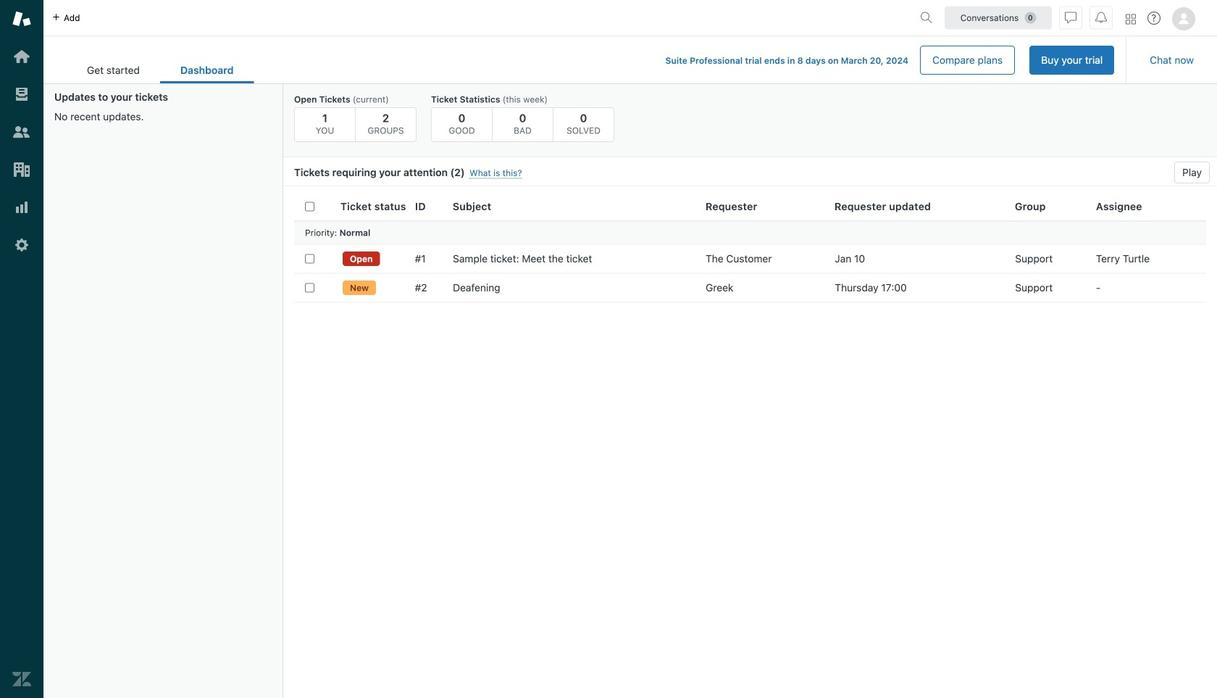 Task type: describe. For each thing, give the bounding box(es) containing it.
get started image
[[12, 47, 31, 66]]

views image
[[12, 85, 31, 104]]

admin image
[[12, 236, 31, 254]]

main element
[[0, 0, 43, 698]]

Select All Tickets checkbox
[[305, 202, 315, 211]]

get help image
[[1148, 12, 1161, 25]]

zendesk image
[[12, 670, 31, 689]]

button displays agent's chat status as invisible. image
[[1066, 12, 1077, 24]]

notifications image
[[1096, 12, 1108, 24]]

reporting image
[[12, 198, 31, 217]]



Task type: locate. For each thing, give the bounding box(es) containing it.
zendesk products image
[[1127, 14, 1137, 24]]

None checkbox
[[305, 254, 315, 264], [305, 283, 315, 293], [305, 254, 315, 264], [305, 283, 315, 293]]

grid
[[283, 192, 1218, 698]]

tab
[[67, 57, 160, 83]]

March 20, 2024 text field
[[841, 55, 909, 66]]

organizations image
[[12, 160, 31, 179]]

tab list
[[67, 57, 254, 83]]

zendesk support image
[[12, 9, 31, 28]]

customers image
[[12, 123, 31, 141]]



Task type: vqa. For each thing, say whether or not it's contained in the screenshot.
March 20, 2024 text box
yes



